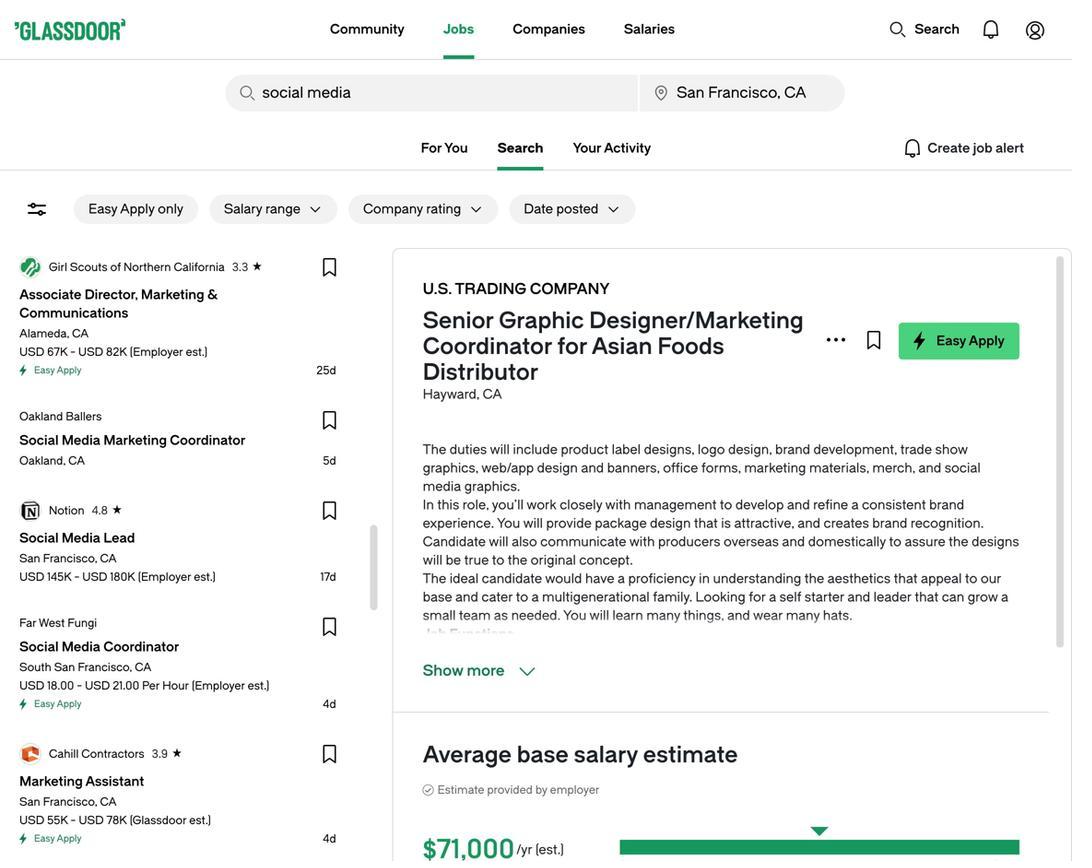 Task type: describe. For each thing, give the bounding box(es) containing it.
consistent
[[862, 497, 926, 513]]

2 vertical spatial the
[[805, 571, 825, 586]]

hayward,
[[423, 387, 480, 402]]

easy for south san francisco, ca usd 18.00 - usd 21.00 per hour (employer est.)
[[34, 699, 55, 710]]

a right have
[[618, 571, 625, 586]]

1 horizontal spatial you
[[497, 516, 520, 531]]

ballers
[[66, 410, 102, 423]]

estimate
[[438, 784, 484, 797]]

1 many from the left
[[647, 608, 680, 623]]

jobs link
[[443, 0, 474, 59]]

2 vertical spatial you
[[563, 608, 587, 623]]

also
[[512, 534, 537, 550]]

oakland ballers
[[19, 410, 102, 423]]

assure
[[905, 534, 946, 550]]

usd 78k
[[79, 814, 127, 827]]

easy apply for san francisco, ca usd 55k - usd 78k (glassdoor est.)
[[34, 834, 82, 844]]

show more
[[423, 663, 505, 680]]

needed.
[[511, 608, 561, 623]]

hour
[[162, 680, 189, 693]]

creates
[[824, 516, 869, 531]]

a right grow
[[1001, 590, 1009, 605]]

easy apply only
[[89, 201, 184, 217]]

the duties will include product label designs, logo design, brand development, trade show graphics, web/app design and banners, office forms, marketing materials, merch, and social media graphics. in this role, you'll work closely with management to develop and refine a consistent brand experience. you will provide package design that is attractive, and creates brand recognition. candidate will also communicate with producers overseas and domestically to assure the designs will be true to the original concept. the ideal candidate would have a proficiency in understanding the aesthetics that appeal to our base and cater to a multigenerational family. looking for a self starter and leader that can grow a small team as needed. you will learn many things, and wear many hats. job functions
[[423, 442, 1020, 642]]

web/app
[[482, 461, 534, 476]]

Search location field
[[640, 75, 845, 112]]

our
[[981, 571, 1002, 586]]

(employer inside san francisco, ca usd 145k - usd 180k (employer est.)
[[138, 571, 191, 584]]

multigenerational
[[542, 590, 650, 605]]

0 horizontal spatial you
[[445, 141, 468, 156]]

apply for south san francisco, ca usd 18.00 - usd 21.00 per hour (employer est.)
[[57, 699, 82, 710]]

your activity
[[573, 141, 651, 156]]

ca inside san francisco, ca usd 55k - usd 78k (glassdoor est.)
[[100, 796, 117, 809]]

alameda, ca usd 67k - usd 82k (employer est.)
[[19, 327, 208, 359]]

base inside the duties will include product label designs, logo design, brand development, trade show graphics, web/app design and banners, office forms, marketing materials, merch, and social media graphics. in this role, you'll work closely with management to develop and refine a consistent brand experience. you will provide package design that is attractive, and creates brand recognition. candidate will also communicate with producers overseas and domestically to assure the designs will be true to the original concept. the ideal candidate would have a proficiency in understanding the aesthetics that appeal to our base and cater to a multigenerational family. looking for a self starter and leader that can grow a small team as needed. you will learn many things, and wear many hats. job functions
[[423, 590, 452, 605]]

francisco, for usd 78k
[[43, 796, 97, 809]]

easy apply only button
[[74, 195, 198, 224]]

coordinator
[[423, 334, 552, 360]]

4d for san francisco, ca usd 55k - usd 78k (glassdoor est.)
[[323, 833, 336, 846]]

and down refine
[[798, 516, 821, 531]]

senior graphic designer/marketing coordinator for asian foods distributor hayward, ca
[[423, 308, 804, 402]]

/yr
[[517, 842, 532, 858]]

social
[[945, 461, 981, 476]]

will down 'work'
[[523, 516, 543, 531]]

easy for alameda, ca usd 67k - usd 82k (employer est.)
[[34, 365, 55, 376]]

wear
[[753, 608, 783, 623]]

usd 67k
[[19, 346, 67, 359]]

a left self
[[769, 590, 777, 605]]

0 horizontal spatial the
[[508, 553, 528, 568]]

posted
[[556, 201, 599, 217]]

1 vertical spatial base
[[517, 742, 569, 768]]

northern
[[124, 261, 171, 274]]

hats.
[[823, 608, 853, 623]]

and down ideal
[[456, 590, 478, 605]]

to right true
[[492, 553, 505, 568]]

est.) inside san francisco, ca usd 55k - usd 78k (glassdoor est.)
[[189, 814, 211, 827]]

ca inside the alameda, ca usd 67k - usd 82k (employer est.)
[[72, 327, 89, 340]]

foods
[[658, 334, 725, 360]]

and down aesthetics
[[848, 590, 871, 605]]

2 the from the top
[[423, 571, 447, 586]]

have
[[585, 571, 615, 586]]

usd 82k
[[78, 346, 127, 359]]

ca right oakland,
[[68, 455, 85, 468]]

0 vertical spatial that
[[694, 516, 718, 531]]

activity
[[604, 141, 651, 156]]

attractive,
[[734, 516, 795, 531]]

cahill contractors logo image
[[20, 744, 41, 764]]

south san francisco, ca usd 18.00 - usd 21.00 per hour (employer est.)
[[19, 661, 270, 693]]

jobs
[[443, 22, 474, 37]]

work
[[527, 497, 557, 513]]

leader
[[874, 590, 912, 605]]

you'll
[[492, 497, 524, 513]]

0 horizontal spatial design
[[537, 461, 578, 476]]

cater
[[482, 590, 513, 605]]

est.) inside the alameda, ca usd 67k - usd 82k (employer est.)
[[186, 346, 208, 359]]

4.8
[[92, 504, 108, 517]]

will left also
[[489, 534, 509, 550]]

self
[[780, 590, 802, 605]]

to down candidate
[[516, 590, 528, 605]]

office
[[663, 461, 698, 476]]

1 the from the top
[[423, 442, 447, 457]]

and down "trade"
[[919, 461, 942, 476]]

will down multigenerational
[[590, 608, 609, 623]]

25d
[[317, 364, 336, 377]]

(est.)
[[536, 842, 564, 858]]

0 horizontal spatial search
[[498, 141, 544, 156]]

scouts
[[70, 261, 108, 274]]

company rating button
[[349, 195, 461, 224]]

job
[[423, 627, 447, 642]]

3.9
[[152, 748, 168, 761]]

usd 21.00
[[85, 680, 139, 693]]

notion logo image
[[20, 501, 41, 521]]

marketing
[[744, 461, 806, 476]]

more
[[467, 663, 505, 680]]

of
[[110, 261, 121, 274]]

easy apply for south san francisco, ca usd 18.00 - usd 21.00 per hour (employer est.)
[[34, 699, 82, 710]]

team
[[459, 608, 491, 623]]

designs,
[[644, 442, 695, 457]]

producers
[[658, 534, 721, 550]]

17d
[[321, 571, 336, 584]]

will left be
[[423, 553, 443, 568]]

trade
[[901, 442, 932, 457]]

provided
[[487, 784, 533, 797]]

graphics.
[[464, 479, 521, 494]]

package
[[595, 516, 647, 531]]

2 vertical spatial that
[[915, 590, 939, 605]]

est.) inside south san francisco, ca usd 18.00 - usd 21.00 per hour (employer est.)
[[248, 680, 270, 693]]

your
[[573, 141, 601, 156]]

for inside the duties will include product label designs, logo design, brand development, trade show graphics, web/app design and banners, office forms, marketing materials, merch, and social media graphics. in this role, you'll work closely with management to develop and refine a consistent brand experience. you will provide package design that is attractive, and creates brand recognition. candidate will also communicate with producers overseas and domestically to assure the designs will be true to the original concept. the ideal candidate would have a proficiency in understanding the aesthetics that appeal to our base and cater to a multigenerational family. looking for a self starter and leader that can grow a small team as needed. you will learn many things, and wear many hats. job functions
[[749, 590, 766, 605]]

3.3
[[232, 261, 248, 274]]

(employer inside south san francisco, ca usd 18.00 - usd 21.00 per hour (employer est.)
[[192, 680, 245, 693]]

west
[[39, 617, 65, 630]]

communicate
[[541, 534, 627, 550]]

designer/marketing
[[589, 308, 804, 334]]

senior
[[423, 308, 494, 334]]

materials,
[[810, 461, 870, 476]]

far west fungi
[[19, 617, 97, 630]]

graphics,
[[423, 461, 479, 476]]

(employer inside the alameda, ca usd 67k - usd 82k (employer est.)
[[130, 346, 183, 359]]

salary range button
[[209, 195, 301, 224]]

francisco, for usd 180k
[[43, 552, 97, 565]]

usd 18.00
[[19, 680, 74, 693]]

1 horizontal spatial design
[[650, 516, 691, 531]]

understanding
[[713, 571, 802, 586]]

usd 180k
[[82, 571, 135, 584]]

product
[[561, 442, 609, 457]]

estimate provided by employer
[[438, 784, 600, 797]]

aesthetics
[[828, 571, 891, 586]]

for
[[421, 141, 442, 156]]

things,
[[684, 608, 724, 623]]



Task type: locate. For each thing, give the bounding box(es) containing it.
average
[[423, 742, 512, 768]]

role,
[[463, 497, 489, 513]]

search inside button
[[915, 22, 960, 37]]

4d for south san francisco, ca usd 18.00 - usd 21.00 per hour (employer est.)
[[323, 698, 336, 711]]

to left assure
[[889, 534, 902, 550]]

employer
[[550, 784, 600, 797]]

small
[[423, 608, 456, 623]]

girl
[[49, 261, 67, 274]]

1 horizontal spatial brand
[[873, 516, 908, 531]]

community link
[[330, 0, 405, 59]]

original
[[531, 553, 576, 568]]

1 none field from the left
[[225, 75, 638, 112]]

girl scouts of northern california
[[49, 261, 225, 274]]

francisco, inside south san francisco, ca usd 18.00 - usd 21.00 per hour (employer est.)
[[78, 661, 132, 674]]

designs
[[972, 534, 1020, 550]]

salary range
[[224, 201, 301, 217]]

the up graphics,
[[423, 442, 447, 457]]

2 many from the left
[[786, 608, 820, 623]]

develop
[[736, 497, 784, 513]]

rating
[[426, 201, 461, 217]]

1 vertical spatial with
[[630, 534, 655, 550]]

0 vertical spatial with
[[606, 497, 631, 513]]

0 vertical spatial for
[[557, 334, 587, 360]]

a
[[852, 497, 859, 513], [618, 571, 625, 586], [532, 590, 539, 605], [769, 590, 777, 605], [1001, 590, 1009, 605]]

- right usd 67k
[[70, 346, 76, 359]]

1 vertical spatial the
[[423, 571, 447, 586]]

1 vertical spatial (employer
[[138, 571, 191, 584]]

none field search location
[[640, 75, 845, 112]]

none field search keyword
[[225, 75, 638, 112]]

companies link
[[513, 0, 585, 59]]

0 horizontal spatial many
[[647, 608, 680, 623]]

- left 'usd 21.00'
[[77, 680, 82, 693]]

to left our
[[965, 571, 978, 586]]

ideal
[[450, 571, 479, 586]]

brand up recognition.
[[930, 497, 965, 513]]

ca up usd 78k
[[100, 796, 117, 809]]

0 vertical spatial san
[[19, 552, 40, 565]]

- left usd 78k
[[71, 814, 76, 827]]

per
[[142, 680, 160, 693]]

recognition.
[[911, 516, 984, 531]]

1 vertical spatial the
[[508, 553, 528, 568]]

concept.
[[579, 553, 633, 568]]

san
[[19, 552, 40, 565], [54, 661, 75, 674], [19, 796, 40, 809]]

ca inside "senior graphic designer/marketing coordinator for asian foods distributor hayward, ca"
[[483, 387, 502, 402]]

search link
[[498, 137, 544, 160]]

the down recognition.
[[949, 534, 969, 550]]

- right usd 145k
[[74, 571, 80, 584]]

girl scouts of northern california logo image
[[20, 257, 41, 278]]

design,
[[728, 442, 772, 457]]

francisco, inside san francisco, ca usd 145k - usd 180k (employer est.)
[[43, 552, 97, 565]]

0 horizontal spatial brand
[[775, 442, 811, 457]]

brand up "marketing"
[[775, 442, 811, 457]]

search button
[[880, 11, 969, 48]]

experience.
[[423, 516, 494, 531]]

1 horizontal spatial many
[[786, 608, 820, 623]]

2 vertical spatial francisco,
[[43, 796, 97, 809]]

banners,
[[607, 461, 660, 476]]

- inside san francisco, ca usd 55k - usd 78k (glassdoor est.)
[[71, 814, 76, 827]]

san for san francisco, ca usd 145k - usd 180k (employer est.)
[[19, 552, 40, 565]]

easy apply button
[[899, 323, 1020, 360]]

francisco, inside san francisco, ca usd 55k - usd 78k (glassdoor est.)
[[43, 796, 97, 809]]

alameda,
[[19, 327, 69, 340]]

0 horizontal spatial for
[[557, 334, 587, 360]]

brand down consistent
[[873, 516, 908, 531]]

0 vertical spatial you
[[445, 141, 468, 156]]

0 vertical spatial (employer
[[130, 346, 183, 359]]

2 vertical spatial brand
[[873, 516, 908, 531]]

you down you'll
[[497, 516, 520, 531]]

san inside san francisco, ca usd 55k - usd 78k (glassdoor est.)
[[19, 796, 40, 809]]

starter
[[805, 590, 845, 605]]

company rating
[[363, 201, 461, 217]]

contractors
[[81, 748, 144, 761]]

0 vertical spatial 4d
[[323, 698, 336, 711]]

provide
[[546, 516, 592, 531]]

0 vertical spatial search
[[915, 22, 960, 37]]

a up needed.
[[532, 590, 539, 605]]

2 none field from the left
[[640, 75, 845, 112]]

salaries link
[[624, 0, 675, 59]]

salary
[[224, 201, 262, 217]]

and down looking
[[728, 608, 750, 623]]

that down appeal
[[915, 590, 939, 605]]

0 horizontal spatial none field
[[225, 75, 638, 112]]

easy
[[89, 201, 117, 217], [937, 333, 966, 349], [34, 365, 55, 376], [34, 699, 55, 710], [34, 834, 55, 844]]

1 vertical spatial design
[[650, 516, 691, 531]]

many down family.
[[647, 608, 680, 623]]

2 horizontal spatial brand
[[930, 497, 965, 513]]

with down package
[[630, 534, 655, 550]]

to
[[720, 497, 733, 513], [889, 534, 902, 550], [492, 553, 505, 568], [965, 571, 978, 586], [516, 590, 528, 605]]

the down be
[[423, 571, 447, 586]]

lottie animation container image
[[889, 20, 908, 39], [889, 20, 908, 39]]

fungi
[[68, 617, 97, 630]]

you right for
[[445, 141, 468, 156]]

(glassdoor
[[130, 814, 187, 827]]

1 vertical spatial that
[[894, 571, 918, 586]]

(employer right 'hour'
[[192, 680, 245, 693]]

design down include
[[537, 461, 578, 476]]

san up usd 145k
[[19, 552, 40, 565]]

1 vertical spatial brand
[[930, 497, 965, 513]]

average base salary estimate
[[423, 742, 738, 768]]

0 vertical spatial base
[[423, 590, 452, 605]]

appeal
[[921, 571, 962, 586]]

merch,
[[873, 461, 916, 476]]

None field
[[225, 75, 638, 112], [640, 75, 845, 112]]

ca inside san francisco, ca usd 145k - usd 180k (employer est.)
[[100, 552, 117, 565]]

forms,
[[702, 461, 741, 476]]

francisco, up usd 145k
[[43, 552, 97, 565]]

u.s. trading company
[[423, 281, 610, 298]]

design down management
[[650, 516, 691, 531]]

2 vertical spatial (employer
[[192, 680, 245, 693]]

ca up 'usd 180k'
[[100, 552, 117, 565]]

Search keyword field
[[225, 75, 638, 112]]

for down understanding
[[749, 590, 766, 605]]

1 horizontal spatial none field
[[640, 75, 845, 112]]

the up starter
[[805, 571, 825, 586]]

0 vertical spatial design
[[537, 461, 578, 476]]

ca up per
[[135, 661, 151, 674]]

will up the web/app
[[490, 442, 510, 457]]

show more button
[[423, 660, 538, 682]]

distributor
[[423, 360, 539, 385]]

base up small
[[423, 590, 452, 605]]

usd 145k
[[19, 571, 71, 584]]

open filter menu image
[[26, 198, 48, 220]]

estimate
[[643, 742, 738, 768]]

for you
[[421, 141, 468, 156]]

ca up usd 82k
[[72, 327, 89, 340]]

2 horizontal spatial the
[[949, 534, 969, 550]]

in
[[423, 497, 434, 513]]

easy apply for alameda, ca usd 67k - usd 82k (employer est.)
[[34, 365, 82, 376]]

2 4d from the top
[[323, 833, 336, 846]]

trading
[[455, 281, 527, 298]]

est.) inside san francisco, ca usd 145k - usd 180k (employer est.)
[[194, 571, 216, 584]]

0 horizontal spatial base
[[423, 590, 452, 605]]

the
[[949, 534, 969, 550], [508, 553, 528, 568], [805, 571, 825, 586]]

and left refine
[[787, 497, 810, 513]]

francisco, up usd 55k in the bottom of the page
[[43, 796, 97, 809]]

2 vertical spatial san
[[19, 796, 40, 809]]

0 vertical spatial the
[[949, 534, 969, 550]]

grow
[[968, 590, 998, 605]]

candidate
[[482, 571, 542, 586]]

usd 55k
[[19, 814, 68, 827]]

1 vertical spatial san
[[54, 661, 75, 674]]

san francisco, ca usd 55k - usd 78k (glassdoor est.)
[[19, 796, 211, 827]]

- inside the alameda, ca usd 67k - usd 82k (employer est.)
[[70, 346, 76, 359]]

label
[[612, 442, 641, 457]]

the up candidate
[[508, 553, 528, 568]]

- inside south san francisco, ca usd 18.00 - usd 21.00 per hour (employer est.)
[[77, 680, 82, 693]]

1 vertical spatial francisco,
[[78, 661, 132, 674]]

lottie animation container image
[[256, 0, 331, 57], [256, 0, 331, 57], [969, 7, 1013, 52], [969, 7, 1013, 52], [1013, 7, 1058, 52], [1013, 7, 1058, 52]]

san up usd 55k in the bottom of the page
[[19, 796, 40, 809]]

this
[[437, 497, 460, 513]]

duties
[[450, 442, 487, 457]]

0 vertical spatial brand
[[775, 442, 811, 457]]

(employer
[[130, 346, 183, 359], [138, 571, 191, 584], [192, 680, 245, 693]]

easy for san francisco, ca usd 55k - usd 78k (glassdoor est.)
[[34, 834, 55, 844]]

san up usd 18.00
[[54, 661, 75, 674]]

san inside south san francisco, ca usd 18.00 - usd 21.00 per hour (employer est.)
[[54, 661, 75, 674]]

1 vertical spatial search
[[498, 141, 544, 156]]

(employer right 'usd 180k'
[[138, 571, 191, 584]]

your activity link
[[573, 137, 651, 160]]

many down self
[[786, 608, 820, 623]]

1 horizontal spatial the
[[805, 571, 825, 586]]

asian
[[592, 334, 653, 360]]

ca down the "distributor"
[[483, 387, 502, 402]]

media
[[423, 479, 461, 494]]

1 vertical spatial you
[[497, 516, 520, 531]]

show
[[936, 442, 968, 457]]

francisco,
[[43, 552, 97, 565], [78, 661, 132, 674], [43, 796, 97, 809]]

2 horizontal spatial you
[[563, 608, 587, 623]]

brand
[[775, 442, 811, 457], [930, 497, 965, 513], [873, 516, 908, 531]]

in
[[699, 571, 710, 586]]

4d
[[323, 698, 336, 711], [323, 833, 336, 846]]

cahill
[[49, 748, 79, 761]]

a up creates
[[852, 497, 859, 513]]

date posted
[[524, 201, 599, 217]]

for inside "senior graphic designer/marketing coordinator for asian foods distributor hayward, ca"
[[557, 334, 587, 360]]

base up by
[[517, 742, 569, 768]]

(employer right usd 82k
[[130, 346, 183, 359]]

san for san francisco, ca usd 55k - usd 78k (glassdoor est.)
[[19, 796, 40, 809]]

san inside san francisco, ca usd 145k - usd 180k (employer est.)
[[19, 552, 40, 565]]

refine
[[813, 497, 849, 513]]

many
[[647, 608, 680, 623], [786, 608, 820, 623]]

1 horizontal spatial for
[[749, 590, 766, 605]]

you down multigenerational
[[563, 608, 587, 623]]

1 vertical spatial for
[[749, 590, 766, 605]]

1 4d from the top
[[323, 698, 336, 711]]

apply for san francisco, ca usd 55k - usd 78k (glassdoor est.)
[[57, 834, 82, 844]]

1 horizontal spatial base
[[517, 742, 569, 768]]

to up is
[[720, 497, 733, 513]]

easy apply inside button
[[937, 333, 1005, 349]]

company
[[363, 201, 423, 217]]

proficiency
[[628, 571, 696, 586]]

and down attractive,
[[782, 534, 805, 550]]

that up leader
[[894, 571, 918, 586]]

and down product
[[581, 461, 604, 476]]

0 vertical spatial francisco,
[[43, 552, 97, 565]]

1 vertical spatial 4d
[[323, 833, 336, 846]]

as
[[494, 608, 508, 623]]

francisco, up 'usd 21.00'
[[78, 661, 132, 674]]

that left is
[[694, 516, 718, 531]]

ca inside south san francisco, ca usd 18.00 - usd 21.00 per hour (employer est.)
[[135, 661, 151, 674]]

apply for alameda, ca usd 67k - usd 82k (employer est.)
[[57, 365, 82, 376]]

0 vertical spatial the
[[423, 442, 447, 457]]

base
[[423, 590, 452, 605], [517, 742, 569, 768]]

with up package
[[606, 497, 631, 513]]

- inside san francisco, ca usd 145k - usd 180k (employer est.)
[[74, 571, 80, 584]]

for left asian
[[557, 334, 587, 360]]

1 horizontal spatial search
[[915, 22, 960, 37]]



Task type: vqa. For each thing, say whether or not it's contained in the screenshot.
Francisco, associated with USD 180K
yes



